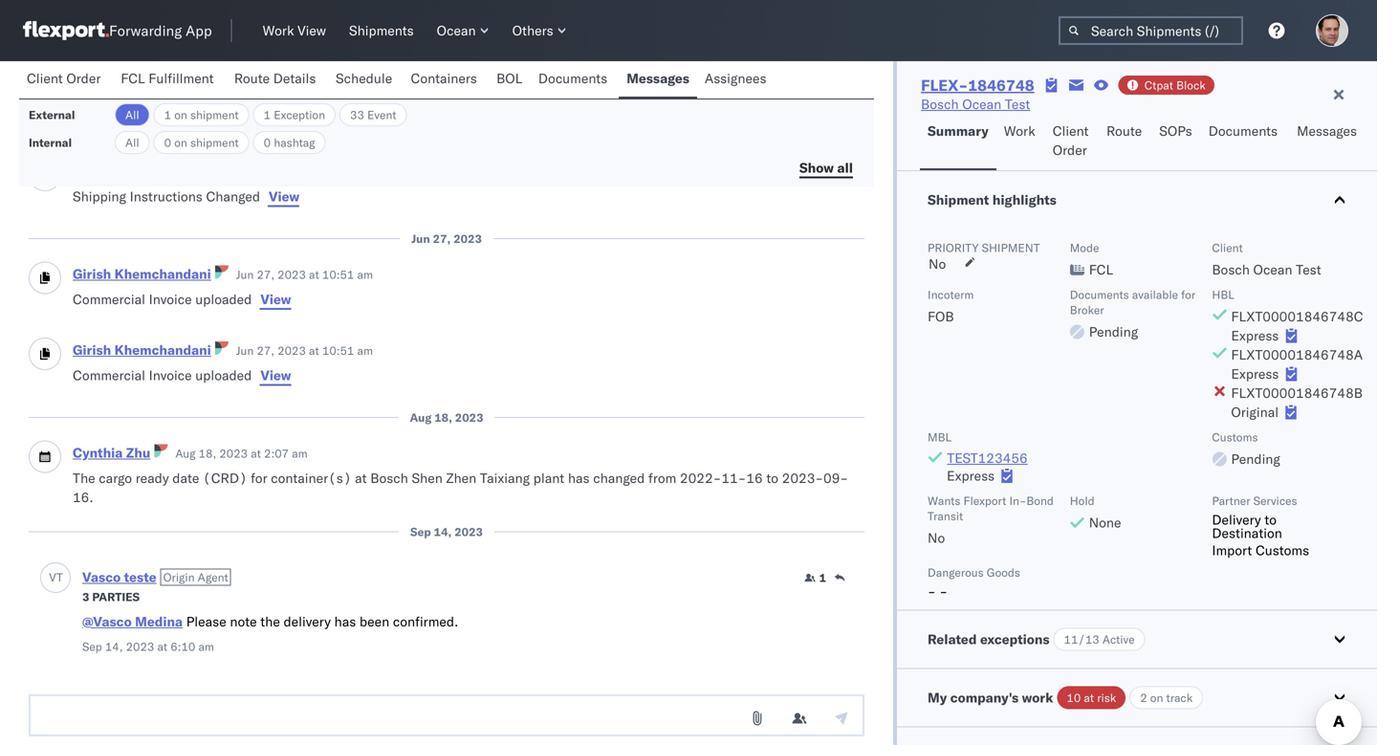 Task type: vqa. For each thing, say whether or not it's contained in the screenshot.
1st Shanghai, China from the top of the page
no



Task type: locate. For each thing, give the bounding box(es) containing it.
test up flxt00001846748c
[[1297, 261, 1322, 278]]

0 horizontal spatial fcl
[[121, 70, 145, 87]]

0 vertical spatial route
[[234, 70, 270, 87]]

work
[[263, 22, 294, 39], [1004, 122, 1036, 139]]

2 10:51 from the top
[[322, 343, 354, 358]]

1 changed from the top
[[593, 120, 645, 136]]

(crd) down automation
[[203, 120, 247, 136]]

all down 'fcl fulfillment'
[[125, 108, 139, 122]]

16.
[[803, 120, 824, 136], [73, 489, 93, 506]]

work view
[[263, 22, 326, 39]]

14, down the cargo ready date (crd) for container(s)  at bosch shen zhen taixiang plant has changed from 2022-11-16 to 2023-09- 16.
[[434, 525, 452, 539]]

route left sops
[[1107, 122, 1142, 139]]

fcl
[[121, 70, 145, 87], [1089, 261, 1114, 278]]

to inside the partner services delivery to destination import customs dangerous goods - -
[[1265, 511, 1277, 528]]

0 vertical spatial on
[[174, 108, 187, 122]]

2 changed from the top
[[593, 470, 645, 486]]

2022- down assignees button
[[737, 120, 778, 136]]

33 event
[[350, 108, 397, 122]]

test
[[1005, 96, 1031, 112], [1297, 261, 1322, 278]]

view button for flexport automation
[[268, 187, 301, 206]]

1 vertical spatial messages button
[[1290, 114, 1368, 170]]

shen right "event" at the top left of the page
[[412, 120, 443, 136]]

taixiang inside the cargo ready date (crd) for container(s)  at bosch shen zhen taixiang plant has changed from 2022-11-16 to 2023-09- 16.
[[480, 470, 530, 486]]

container(s) inside the cargo ready date (crd) for container(s)  at bosch shen zhen taixiang plant has changed from 2022-11-16 to 2023-09- 16.
[[271, 470, 352, 486]]

aug
[[410, 410, 432, 425], [175, 446, 196, 461]]

1 vertical spatial commercial invoice uploaded view
[[73, 367, 291, 384]]

to right 16
[[767, 470, 779, 486]]

on right 2
[[1151, 691, 1164, 705]]

2 commercial invoice uploaded view from the top
[[73, 367, 291, 384]]

1 horizontal spatial 1
[[264, 108, 271, 122]]

from for empty
[[649, 120, 677, 136]]

khemchandani for 2nd girish khemchandani button from the bottom
[[114, 265, 211, 282]]

shipment down '1 on shipment'
[[190, 135, 239, 150]]

18, left "2:07"
[[199, 446, 216, 461]]

hbl
[[1212, 287, 1235, 302]]

dangerous
[[928, 565, 984, 580]]

0 vertical spatial commercial
[[73, 291, 145, 308]]

the cargo ready date (crd) for container(s)  at bosch shen zhen taixiang plant has changed from empty to 2022-11-16.
[[73, 120, 824, 136]]

1 vertical spatial client
[[1053, 122, 1089, 139]]

1 vertical spatial 27,
[[257, 267, 275, 282]]

1 vertical spatial express
[[1232, 365, 1279, 382]]

pending down "broker"
[[1089, 323, 1139, 340]]

show all
[[800, 159, 853, 176]]

express down test123456 button at the right bottom of the page
[[947, 467, 995, 484]]

documents button
[[531, 61, 619, 99], [1201, 114, 1290, 170]]

all button for 1
[[115, 103, 150, 126]]

container(s) for flexport automation
[[271, 120, 352, 136]]

all
[[125, 108, 139, 122], [125, 135, 139, 150]]

1 the from the top
[[73, 120, 95, 136]]

0 vertical spatial pending
[[1089, 323, 1139, 340]]

flexport automation button
[[73, 94, 205, 111]]

flexport left in-
[[964, 494, 1007, 508]]

0 vertical spatial uploaded
[[195, 291, 252, 308]]

1 vertical spatial for
[[1182, 287, 1196, 302]]

flexport
[[73, 94, 126, 111], [964, 494, 1007, 508]]

10
[[1067, 691, 1081, 705]]

client
[[27, 70, 63, 87], [1053, 122, 1089, 139], [1212, 241, 1243, 255]]

2 all button from the top
[[115, 131, 150, 154]]

2 horizontal spatial ocean
[[1254, 261, 1293, 278]]

16. up show
[[803, 120, 824, 136]]

18, down the ocean button
[[435, 60, 453, 75]]

girish khemchandani for 2nd girish khemchandani button from the bottom
[[73, 265, 211, 282]]

may for may 18, 2023 at 8:06 am
[[230, 96, 252, 111]]

2 taixiang from the top
[[480, 470, 530, 486]]

girish khemchandani for 2nd girish khemchandani button from the top of the page
[[73, 342, 211, 358]]

1 girish khemchandani from the top
[[73, 265, 211, 282]]

to down services
[[1265, 511, 1277, 528]]

cargo down flexport automation button
[[99, 120, 132, 136]]

may down route details
[[230, 96, 252, 111]]

documents down the 'others' button
[[539, 70, 608, 87]]

0 vertical spatial view button
[[268, 187, 301, 206]]

0 vertical spatial all
[[125, 108, 139, 122]]

express
[[1232, 327, 1279, 344], [1232, 365, 1279, 382], [947, 467, 995, 484]]

0 horizontal spatial pending
[[1089, 323, 1139, 340]]

has
[[568, 120, 590, 136], [568, 470, 590, 486], [334, 613, 356, 630]]

to right empty on the top of the page
[[721, 120, 733, 136]]

from inside the cargo ready date (crd) for container(s)  at bosch shen zhen taixiang plant has changed from 2022-11-16 to 2023-09- 16.
[[649, 470, 677, 486]]

2 cargo from the top
[[99, 470, 132, 486]]

0 vertical spatial for
[[251, 120, 268, 136]]

test down 1846748
[[1005, 96, 1031, 112]]

v
[[49, 570, 56, 585]]

1 vertical spatial (crd)
[[203, 470, 247, 486]]

0 vertical spatial documents
[[539, 70, 608, 87]]

2 vertical spatial to
[[1265, 511, 1277, 528]]

assignees button
[[697, 61, 778, 99]]

flxt00001846748b
[[1232, 385, 1363, 401]]

to
[[721, 120, 733, 136], [767, 470, 779, 486], [1265, 511, 1277, 528]]

0 vertical spatial messages button
[[619, 61, 697, 99]]

aug right zhu
[[175, 446, 196, 461]]

shipment for 0 on shipment
[[190, 135, 239, 150]]

1 vertical spatial route
[[1107, 122, 1142, 139]]

None text field
[[29, 695, 865, 737]]

customs down destination
[[1256, 542, 1310, 559]]

zhen down containers button at the left of the page
[[446, 120, 477, 136]]

1 shen from the top
[[412, 120, 443, 136]]

2 horizontal spatial 1
[[820, 571, 827, 585]]

2 - from the left
[[940, 583, 948, 600]]

10:51 for 2nd girish khemchandani button from the bottom
[[322, 267, 354, 282]]

1 khemchandani from the top
[[114, 265, 211, 282]]

girish for 2nd girish khemchandani button from the bottom
[[73, 265, 111, 282]]

2 horizontal spatial documents
[[1209, 122, 1278, 139]]

route for route details
[[234, 70, 270, 87]]

client right work button
[[1053, 122, 1089, 139]]

0 on shipment
[[164, 135, 239, 150]]

1 (crd) from the top
[[203, 120, 247, 136]]

1 inside button
[[820, 571, 827, 585]]

2 date from the top
[[172, 470, 199, 486]]

0
[[164, 135, 171, 150], [264, 135, 271, 150]]

fcl inside button
[[121, 70, 145, 87]]

0 horizontal spatial 1
[[164, 108, 171, 122]]

1 plant from the top
[[534, 120, 565, 136]]

commercial invoice uploaded view for 2nd girish khemchandani button from the top of the page
[[73, 367, 291, 384]]

at
[[307, 96, 317, 111], [355, 120, 367, 136], [309, 267, 319, 282], [309, 343, 319, 358], [251, 446, 261, 461], [355, 470, 367, 486], [157, 640, 168, 654], [1084, 691, 1095, 705]]

0 vertical spatial changed
[[593, 120, 645, 136]]

client up external
[[27, 70, 63, 87]]

fulfillment
[[149, 70, 214, 87]]

2 khemchandani from the top
[[114, 342, 211, 358]]

pending for documents available for broker
[[1089, 323, 1139, 340]]

on for 1
[[174, 108, 187, 122]]

0 vertical spatial express
[[1232, 327, 1279, 344]]

express for flxt00001846748a
[[1232, 365, 1279, 382]]

zhen up the sep 14, 2023
[[446, 470, 477, 486]]

1 vertical spatial client order button
[[1045, 114, 1099, 170]]

at inside the @vasco medina please note the delivery has been confirmed. sep 14, 2023 at 6:10 am
[[157, 640, 168, 654]]

1 all button from the top
[[115, 103, 150, 126]]

my
[[928, 689, 947, 706]]

flexport left automation
[[73, 94, 126, 111]]

(crd) down aug 18, 2023 at 2:07 am
[[203, 470, 247, 486]]

shen up the sep 14, 2023
[[412, 470, 443, 486]]

all for 0
[[125, 135, 139, 150]]

11- left 2023-
[[722, 470, 747, 486]]

am for flexport automation button
[[348, 96, 364, 111]]

18, up the cargo ready date (crd) for container(s)  at bosch shen zhen taixiang plant has changed from 2022-11-16 to 2023-09- 16.
[[435, 410, 452, 425]]

0 vertical spatial shipment
[[190, 108, 239, 122]]

may 18, 2023 at 8:06 am
[[230, 96, 364, 111]]

1 zhen from the top
[[446, 120, 477, 136]]

for left hashtag
[[251, 120, 268, 136]]

2 0 from the left
[[264, 135, 271, 150]]

1 vertical spatial 14,
[[105, 640, 123, 654]]

has for empty
[[568, 120, 590, 136]]

1 horizontal spatial sep
[[410, 525, 431, 539]]

for for the cargo ready date (crd) for container(s)  at bosch shen zhen taixiang plant has changed from empty to 2022-11-16.
[[251, 120, 268, 136]]

documents for topmost the documents button
[[539, 70, 608, 87]]

sops
[[1160, 122, 1193, 139]]

18, down route details
[[255, 96, 273, 111]]

wants flexport in-bond transit no
[[928, 494, 1054, 546]]

shen for cynthia zhu
[[412, 470, 443, 486]]

changed inside the cargo ready date (crd) for container(s)  at bosch shen zhen taixiang plant has changed from 2022-11-16 to 2023-09- 16.
[[593, 470, 645, 486]]

plant inside the cargo ready date (crd) for container(s)  at bosch shen zhen taixiang plant has changed from 2022-11-16 to 2023-09- 16.
[[534, 470, 565, 486]]

1 vertical spatial container(s)
[[271, 470, 352, 486]]

0 vertical spatial client order button
[[19, 61, 113, 99]]

1 date from the top
[[172, 120, 199, 136]]

container(s) down 'may 18, 2023 at 8:06 am'
[[271, 120, 352, 136]]

2 (crd) from the top
[[203, 470, 247, 486]]

work inside button
[[1004, 122, 1036, 139]]

1 from from the top
[[649, 120, 677, 136]]

schedule
[[336, 70, 392, 87]]

my company's work
[[928, 689, 1054, 706]]

express up flxt00001846748a
[[1232, 327, 1279, 344]]

1 horizontal spatial client order button
[[1045, 114, 1099, 170]]

zhen inside the cargo ready date (crd) for container(s)  at bosch shen zhen taixiang plant has changed from 2022-11-16 to 2023-09- 16.
[[446, 470, 477, 486]]

11- up show
[[778, 120, 803, 136]]

33
[[350, 108, 364, 122]]

documents up "broker"
[[1070, 287, 1130, 302]]

documents button down the 'others' button
[[531, 61, 619, 99]]

2 vertical spatial view button
[[260, 366, 292, 385]]

shen
[[412, 120, 443, 136], [412, 470, 443, 486]]

pending for customs
[[1232, 451, 1281, 467]]

for down "2:07"
[[251, 470, 268, 486]]

on up 0 on shipment
[[174, 108, 187, 122]]

0 vertical spatial from
[[649, 120, 677, 136]]

all button
[[115, 103, 150, 126], [115, 131, 150, 154]]

2 uploaded from the top
[[195, 367, 252, 384]]

has for 2022-
[[568, 470, 590, 486]]

1 vertical spatial aug
[[175, 446, 196, 461]]

client up hbl
[[1212, 241, 1243, 255]]

1 ready from the top
[[136, 120, 169, 136]]

3 parties button
[[82, 588, 140, 605]]

1 horizontal spatial documents button
[[1201, 114, 1290, 170]]

1 vertical spatial client order
[[1053, 122, 1089, 158]]

date for zhu
[[172, 470, 199, 486]]

zhen for 2022-
[[446, 470, 477, 486]]

automation
[[130, 94, 205, 111]]

work for work view
[[263, 22, 294, 39]]

for
[[251, 120, 268, 136], [1182, 287, 1196, 302], [251, 470, 268, 486]]

1 0 from the left
[[164, 135, 171, 150]]

1 vertical spatial pending
[[1232, 451, 1281, 467]]

1 vertical spatial fcl
[[1089, 261, 1114, 278]]

from for 2022-
[[649, 470, 677, 486]]

at inside the cargo ready date (crd) for container(s)  at bosch shen zhen taixiang plant has changed from 2022-11-16 to 2023-09- 16.
[[355, 470, 367, 486]]

1 taixiang from the top
[[480, 120, 530, 136]]

11-
[[778, 120, 803, 136], [722, 470, 747, 486]]

bosch inside client bosch ocean test incoterm fob
[[1212, 261, 1250, 278]]

girish khemchandani
[[73, 265, 211, 282], [73, 342, 211, 358]]

1 vertical spatial 11-
[[722, 470, 747, 486]]

2 vertical spatial client
[[1212, 241, 1243, 255]]

1 10:51 from the top
[[322, 267, 354, 282]]

ocean up flxt00001846748c
[[1254, 261, 1293, 278]]

0 horizontal spatial sep
[[82, 640, 102, 654]]

0 down automation
[[164, 135, 171, 150]]

6:10
[[171, 640, 195, 654]]

2 girish from the top
[[73, 342, 111, 358]]

bosch
[[921, 96, 959, 112], [370, 120, 408, 136], [1212, 261, 1250, 278], [370, 470, 408, 486]]

0 for 0 hashtag
[[264, 135, 271, 150]]

for inside the cargo ready date (crd) for container(s)  at bosch shen zhen taixiang plant has changed from 2022-11-16 to 2023-09- 16.
[[251, 470, 268, 486]]

test inside client bosch ocean test incoterm fob
[[1297, 261, 1322, 278]]

2 shen from the top
[[412, 470, 443, 486]]

1 all from the top
[[125, 108, 139, 122]]

2 vertical spatial for
[[251, 470, 268, 486]]

flex-
[[921, 76, 968, 95]]

order
[[66, 70, 101, 87], [1053, 142, 1088, 158]]

2 horizontal spatial to
[[1265, 511, 1277, 528]]

1 vertical spatial uploaded
[[195, 367, 252, 384]]

container(s) down "2:07"
[[271, 470, 352, 486]]

2 from from the top
[[649, 470, 677, 486]]

khemchandani for 2nd girish khemchandani button from the top of the page
[[114, 342, 211, 358]]

ocean
[[437, 22, 476, 39], [963, 96, 1002, 112], [1254, 261, 1293, 278]]

0 horizontal spatial order
[[66, 70, 101, 87]]

@vasco medina please note the delivery has been confirmed. sep 14, 2023 at 6:10 am
[[82, 613, 459, 654]]

the right internal
[[73, 120, 95, 136]]

1 vertical spatial date
[[172, 470, 199, 486]]

girish for 2nd girish khemchandani button from the top of the page
[[73, 342, 111, 358]]

order up external
[[66, 70, 101, 87]]

0 vertical spatial has
[[568, 120, 590, 136]]

route inside route details button
[[234, 70, 270, 87]]

0 horizontal spatial messages
[[627, 70, 690, 87]]

shipment up 0 on shipment
[[190, 108, 239, 122]]

1 invoice from the top
[[149, 291, 192, 308]]

client order button up the highlights
[[1045, 114, 1099, 170]]

for right available
[[1182, 287, 1196, 302]]

ocean down flex-1846748
[[963, 96, 1002, 112]]

am inside the @vasco medina please note the delivery has been confirmed. sep 14, 2023 at 6:10 am
[[198, 640, 214, 654]]

documents button right sops
[[1201, 114, 1290, 170]]

company's
[[951, 689, 1019, 706]]

all down flexport automation button
[[125, 135, 139, 150]]

1 for exception
[[264, 108, 271, 122]]

customs inside the partner services delivery to destination import customs dangerous goods - -
[[1256, 542, 1310, 559]]

shen inside the cargo ready date (crd) for container(s)  at bosch shen zhen taixiang plant has changed from 2022-11-16 to 2023-09- 16.
[[412, 470, 443, 486]]

0 horizontal spatial 16.
[[73, 489, 93, 506]]

hold
[[1070, 494, 1095, 508]]

jun 27, 2023 at 10:51 am
[[236, 267, 373, 282], [236, 343, 373, 358]]

on down '1 on shipment'
[[174, 135, 187, 150]]

no down priority
[[929, 255, 946, 272]]

order right work button
[[1053, 142, 1088, 158]]

all button down 'fcl fulfillment'
[[115, 103, 150, 126]]

1 for on
[[164, 108, 171, 122]]

from left empty on the top of the page
[[649, 120, 677, 136]]

0 vertical spatial girish
[[73, 265, 111, 282]]

shipment down the highlights
[[982, 241, 1040, 255]]

client order right work button
[[1053, 122, 1089, 158]]

fcl down mode at the right of page
[[1089, 261, 1114, 278]]

changed for 2022-
[[593, 470, 645, 486]]

1 container(s) from the top
[[271, 120, 352, 136]]

1 girish from the top
[[73, 265, 111, 282]]

ready down zhu
[[136, 470, 169, 486]]

1 vertical spatial messages
[[1297, 122, 1358, 139]]

aug for aug 18, 2023 at 2:07 am
[[175, 446, 196, 461]]

(crd)
[[203, 120, 247, 136], [203, 470, 247, 486]]

customs
[[1212, 430, 1259, 444], [1256, 542, 1310, 559]]

0 vertical spatial client
[[27, 70, 63, 87]]

fcl up flexport automation button
[[121, 70, 145, 87]]

2 container(s) from the top
[[271, 470, 352, 486]]

0 vertical spatial fcl
[[121, 70, 145, 87]]

1 vertical spatial shen
[[412, 470, 443, 486]]

taixiang down bol button
[[480, 120, 530, 136]]

1 vertical spatial test
[[1297, 261, 1322, 278]]

in-
[[1010, 494, 1027, 508]]

ready
[[136, 120, 169, 136], [136, 470, 169, 486]]

ready inside the cargo ready date (crd) for container(s)  at bosch shen zhen taixiang plant has changed from 2022-11-16 to 2023-09- 16.
[[136, 470, 169, 486]]

1 vertical spatial ready
[[136, 470, 169, 486]]

1 vertical spatial the
[[73, 470, 95, 486]]

express up original
[[1232, 365, 1279, 382]]

2 plant from the top
[[534, 470, 565, 486]]

the down cynthia
[[73, 470, 95, 486]]

0 vertical spatial 14,
[[434, 525, 452, 539]]

ocean inside button
[[437, 22, 476, 39]]

2 vertical spatial jun
[[236, 343, 254, 358]]

1 jun 27, 2023 at 10:51 am from the top
[[236, 267, 373, 282]]

0 horizontal spatial 11-
[[722, 470, 747, 486]]

2 jun 27, 2023 at 10:51 am from the top
[[236, 343, 373, 358]]

10:51
[[322, 267, 354, 282], [322, 343, 354, 358]]

may down shipments link
[[409, 60, 432, 75]]

highlights
[[993, 191, 1057, 208]]

0 vertical spatial customs
[[1212, 430, 1259, 444]]

1 vertical spatial girish khemchandani button
[[73, 342, 211, 358]]

jun
[[411, 232, 430, 246], [236, 267, 254, 282], [236, 343, 254, 358]]

pending up services
[[1232, 451, 1281, 467]]

-
[[928, 583, 936, 600], [940, 583, 948, 600]]

1 vertical spatial on
[[174, 135, 187, 150]]

the inside the cargo ready date (crd) for container(s)  at bosch shen zhen taixiang plant has changed from 2022-11-16 to 2023-09- 16.
[[73, 470, 95, 486]]

2022- left 16
[[680, 470, 722, 486]]

date down aug 18, 2023 at 2:07 am
[[172, 470, 199, 486]]

client order button up external
[[19, 61, 113, 99]]

2 the from the top
[[73, 470, 95, 486]]

exception
[[274, 108, 325, 122]]

10 at risk
[[1067, 691, 1117, 705]]

2 all from the top
[[125, 135, 139, 150]]

work
[[1022, 689, 1054, 706]]

sep down the cargo ready date (crd) for container(s)  at bosch shen zhen taixiang plant has changed from 2022-11-16 to 2023-09- 16.
[[410, 525, 431, 539]]

route left "details"
[[234, 70, 270, 87]]

may for may 18, 2023
[[409, 60, 432, 75]]

14, down @vasco
[[105, 640, 123, 654]]

no
[[929, 255, 946, 272], [928, 530, 945, 546]]

2 zhen from the top
[[446, 470, 477, 486]]

sep
[[410, 525, 431, 539], [82, 640, 102, 654]]

0 horizontal spatial work
[[263, 22, 294, 39]]

1 horizontal spatial client order
[[1053, 122, 1089, 158]]

0 vertical spatial jun 27, 2023 at 10:51 am
[[236, 267, 373, 282]]

changed for empty
[[593, 120, 645, 136]]

client bosch ocean test incoterm fob
[[928, 241, 1322, 325]]

1 vertical spatial zhen
[[446, 470, 477, 486]]

0 horizontal spatial client order
[[27, 70, 101, 87]]

0 left hashtag
[[264, 135, 271, 150]]

1 commercial invoice uploaded view from the top
[[73, 291, 291, 308]]

show all button
[[788, 154, 865, 183]]

date
[[172, 120, 199, 136], [172, 470, 199, 486]]

route inside route button
[[1107, 122, 1142, 139]]

shipment for 1 on shipment
[[190, 108, 239, 122]]

sep down @vasco
[[82, 640, 102, 654]]

1 uploaded from the top
[[195, 291, 252, 308]]

mbl
[[928, 430, 952, 444]]

documents right sops
[[1209, 122, 1278, 139]]

0 horizontal spatial documents
[[539, 70, 608, 87]]

aug up the cargo ready date (crd) for container(s)  at bosch shen zhen taixiang plant has changed from 2022-11-16 to 2023-09- 16.
[[410, 410, 432, 425]]

1 vertical spatial documents button
[[1201, 114, 1290, 170]]

no down transit
[[928, 530, 945, 546]]

client order up external
[[27, 70, 101, 87]]

(crd) for flexport automation
[[203, 120, 247, 136]]

fcl fulfillment
[[121, 70, 214, 87]]

all
[[838, 159, 853, 176]]

work up route details
[[263, 22, 294, 39]]

1 vertical spatial jun
[[236, 267, 254, 282]]

customs down original
[[1212, 430, 1259, 444]]

1 girish khemchandani button from the top
[[73, 265, 211, 282]]

2 vertical spatial on
[[1151, 691, 1164, 705]]

0 horizontal spatial messages button
[[619, 61, 697, 99]]

0 horizontal spatial ocean
[[437, 22, 476, 39]]

1 vertical spatial 16.
[[73, 489, 93, 506]]

from left 16
[[649, 470, 677, 486]]

incoterm
[[928, 287, 974, 302]]

work down 1846748
[[1004, 122, 1036, 139]]

taixiang up the sep 14, 2023
[[480, 470, 530, 486]]

ocean up 'may 18, 2023' at the left
[[437, 22, 476, 39]]

aug for aug 18, 2023
[[410, 410, 432, 425]]

1 vertical spatial all
[[125, 135, 139, 150]]

cargo inside the cargo ready date (crd) for container(s)  at bosch shen zhen taixiang plant has changed from 2022-11-16 to 2023-09- 16.
[[99, 470, 132, 486]]

1 vertical spatial invoice
[[149, 367, 192, 384]]

1
[[164, 108, 171, 122], [264, 108, 271, 122], [820, 571, 827, 585]]

1 vertical spatial customs
[[1256, 542, 1310, 559]]

documents inside the documents available for broker
[[1070, 287, 1130, 302]]

taixiang for 2022-
[[480, 470, 530, 486]]

1 vertical spatial no
[[928, 530, 945, 546]]

(crd) inside the cargo ready date (crd) for container(s)  at bosch shen zhen taixiang plant has changed from 2022-11-16 to 2023-09- 16.
[[203, 470, 247, 486]]

(crd) for cynthia zhu
[[203, 470, 247, 486]]

18, for may 18, 2023 at 8:06 am
[[255, 96, 273, 111]]

1 cargo from the top
[[99, 120, 132, 136]]

date down automation
[[172, 120, 199, 136]]

date inside the cargo ready date (crd) for container(s)  at bosch shen zhen taixiang plant has changed from 2022-11-16 to 2023-09- 16.
[[172, 470, 199, 486]]

1 horizontal spatial 0
[[264, 135, 271, 150]]

1 horizontal spatial test
[[1297, 261, 1322, 278]]

jun 27, 2023
[[411, 232, 482, 246]]

cargo for flexport
[[99, 120, 132, 136]]

flexport automation
[[73, 94, 205, 111]]

27, for 2nd girish khemchandani button from the top of the page
[[257, 343, 275, 358]]

1 vertical spatial work
[[1004, 122, 1036, 139]]

all button down flexport automation button
[[115, 131, 150, 154]]

cargo down cynthia zhu button at the bottom left
[[99, 470, 132, 486]]

has inside the cargo ready date (crd) for container(s)  at bosch shen zhen taixiang plant has changed from 2022-11-16 to 2023-09- 16.
[[568, 470, 590, 486]]

1 vertical spatial all button
[[115, 131, 150, 154]]

0 vertical spatial ocean
[[437, 22, 476, 39]]

am
[[348, 96, 364, 111], [357, 267, 373, 282], [357, 343, 373, 358], [292, 446, 308, 461], [198, 640, 214, 654]]

ready down "flexport automation"
[[136, 120, 169, 136]]

11/13 active
[[1064, 632, 1135, 647]]

original
[[1232, 404, 1279, 420]]

0 vertical spatial invoice
[[149, 291, 192, 308]]

1 vertical spatial order
[[1053, 142, 1088, 158]]

10:51 for 2nd girish khemchandani button from the top of the page
[[322, 343, 354, 358]]

2 girish khemchandani from the top
[[73, 342, 211, 358]]

invoice
[[149, 291, 192, 308], [149, 367, 192, 384]]

16. down cynthia
[[73, 489, 93, 506]]

2 ready from the top
[[136, 470, 169, 486]]



Task type: describe. For each thing, give the bounding box(es) containing it.
work for work
[[1004, 122, 1036, 139]]

bosch ocean test
[[921, 96, 1031, 112]]

instructions
[[130, 188, 203, 205]]

0 vertical spatial documents button
[[531, 61, 619, 99]]

flxt00001846748a
[[1232, 346, 1364, 363]]

client inside client bosch ocean test incoterm fob
[[1212, 241, 1243, 255]]

delivery
[[1212, 511, 1262, 528]]

partner
[[1212, 494, 1251, 508]]

1 on shipment
[[164, 108, 239, 122]]

may 18, 2023
[[409, 60, 484, 75]]

internal
[[29, 135, 72, 150]]

2 girish khemchandani button from the top
[[73, 342, 211, 358]]

import
[[1212, 542, 1253, 559]]

risk
[[1098, 691, 1117, 705]]

2 invoice from the top
[[149, 367, 192, 384]]

2023 inside the @vasco medina please note the delivery has been confirmed. sep 14, 2023 at 6:10 am
[[126, 640, 154, 654]]

1 vertical spatial view button
[[260, 290, 292, 309]]

flex-1846748 link
[[921, 76, 1035, 95]]

mode
[[1070, 241, 1100, 255]]

v t
[[49, 570, 63, 585]]

summary button
[[920, 114, 997, 170]]

0 vertical spatial jun
[[411, 232, 430, 246]]

related exceptions
[[928, 631, 1050, 648]]

sep inside the @vasco medina please note the delivery has been confirmed. sep 14, 2023 at 6:10 am
[[82, 640, 102, 654]]

work button
[[997, 114, 1045, 170]]

on for 0
[[174, 135, 187, 150]]

1 - from the left
[[928, 583, 936, 600]]

others button
[[505, 18, 575, 43]]

the cargo ready date (crd) for container(s)  at bosch shen zhen taixiang plant has changed from 2022-11-16 to 2023-09- 16.
[[73, 470, 849, 506]]

1 horizontal spatial 2022-
[[737, 120, 778, 136]]

commercial invoice uploaded view for 2nd girish khemchandani button from the bottom
[[73, 291, 291, 308]]

1 horizontal spatial messages button
[[1290, 114, 1368, 170]]

fcl for fcl fulfillment
[[121, 70, 145, 87]]

cargo for cynthia
[[99, 470, 132, 486]]

0 horizontal spatial client
[[27, 70, 63, 87]]

track
[[1167, 691, 1193, 705]]

0 for 0 on shipment
[[164, 135, 171, 150]]

1 button
[[805, 570, 827, 586]]

to inside the cargo ready date (crd) for container(s)  at bosch shen zhen taixiang plant has changed from 2022-11-16 to 2023-09- 16.
[[767, 470, 779, 486]]

16
[[747, 470, 763, 486]]

16. inside the cargo ready date (crd) for container(s)  at bosch shen zhen taixiang plant has changed from 2022-11-16 to 2023-09- 16.
[[73, 489, 93, 506]]

related
[[928, 631, 977, 648]]

bond
[[1027, 494, 1054, 508]]

hashtag
[[274, 135, 315, 150]]

2
[[1141, 691, 1148, 705]]

ready for automation
[[136, 120, 169, 136]]

0 vertical spatial no
[[929, 255, 946, 272]]

plant for 2022-
[[534, 470, 565, 486]]

1 commercial from the top
[[73, 291, 145, 308]]

all button for 0
[[115, 131, 150, 154]]

1 vertical spatial ocean
[[963, 96, 1002, 112]]

18, for may 18, 2023
[[435, 60, 453, 75]]

parties
[[92, 590, 140, 604]]

priority shipment
[[928, 241, 1040, 255]]

express for flxt00001846748c
[[1232, 327, 1279, 344]]

0 vertical spatial client order
[[27, 70, 101, 87]]

transit
[[928, 509, 964, 523]]

goods
[[987, 565, 1021, 580]]

0 vertical spatial to
[[721, 120, 733, 136]]

destination
[[1212, 525, 1283, 542]]

3
[[82, 590, 89, 604]]

forwarding app link
[[23, 21, 212, 40]]

14, inside the @vasco medina please note the delivery has been confirmed. sep 14, 2023 at 6:10 am
[[105, 640, 123, 654]]

all for 1
[[125, 108, 139, 122]]

for inside the documents available for broker
[[1182, 287, 1196, 302]]

summary
[[928, 122, 989, 139]]

ctpat block
[[1145, 78, 1206, 92]]

uploaded for 2nd girish khemchandani button from the bottom
[[195, 291, 252, 308]]

09-
[[824, 470, 849, 486]]

bosch ocean test link
[[921, 95, 1031, 114]]

plant for empty
[[534, 120, 565, 136]]

services
[[1254, 494, 1298, 508]]

jun 27, 2023 at 10:51 am for the middle view button
[[236, 267, 373, 282]]

others
[[512, 22, 554, 39]]

18, for aug 18, 2023 at 2:07 am
[[199, 446, 216, 461]]

shipment highlights
[[928, 191, 1057, 208]]

2 commercial from the top
[[73, 367, 145, 384]]

1 horizontal spatial 14,
[[434, 525, 452, 539]]

bosch inside the cargo ready date (crd) for container(s)  at bosch shen zhen taixiang plant has changed from 2022-11-16 to 2023-09- 16.
[[370, 470, 408, 486]]

test123456
[[948, 450, 1028, 466]]

forwarding app
[[109, 22, 212, 40]]

2:07
[[264, 446, 289, 461]]

agent
[[198, 570, 228, 584]]

jun 27, 2023 at 10:51 am for girish khemchandani view button
[[236, 343, 373, 358]]

forwarding
[[109, 22, 182, 40]]

18, for aug 18, 2023
[[435, 410, 452, 425]]

zhen for empty
[[446, 120, 477, 136]]

jun for 2nd girish khemchandani button from the bottom
[[236, 267, 254, 282]]

vasco
[[82, 569, 121, 586]]

27, for 2nd girish khemchandani button from the bottom
[[257, 267, 275, 282]]

0 vertical spatial test
[[1005, 96, 1031, 112]]

2 vertical spatial express
[[947, 467, 995, 484]]

0 vertical spatial messages
[[627, 70, 690, 87]]

0 vertical spatial 27,
[[433, 232, 451, 246]]

assignees
[[705, 70, 767, 87]]

available
[[1133, 287, 1179, 302]]

uploaded for 2nd girish khemchandani button from the top of the page
[[195, 367, 252, 384]]

route details button
[[227, 61, 328, 99]]

1846748
[[968, 76, 1035, 95]]

shen for flexport automation
[[412, 120, 443, 136]]

please
[[186, 613, 226, 630]]

documents for rightmost the documents button
[[1209, 122, 1278, 139]]

test123456 button
[[947, 450, 1029, 466]]

no inside "wants flexport in-bond transit no"
[[928, 530, 945, 546]]

8:06
[[320, 96, 345, 111]]

aug 18, 2023
[[410, 410, 484, 425]]

app
[[186, 22, 212, 40]]

containers
[[411, 70, 477, 87]]

the for the cargo ready date (crd) for container(s)  at bosch shen zhen taixiang plant has changed from 2022-11-16 to 2023-09- 16.
[[73, 470, 95, 486]]

2 vertical spatial shipment
[[982, 241, 1040, 255]]

ready for zhu
[[136, 470, 169, 486]]

0 horizontal spatial flexport
[[73, 94, 126, 111]]

for for the cargo ready date (crd) for container(s)  at bosch shen zhen taixiang plant has changed from 2022-11-16 to 2023-09- 16.
[[251, 470, 268, 486]]

the for the cargo ready date (crd) for container(s)  at bosch shen zhen taixiang plant has changed from empty to 2022-11-16.
[[73, 120, 95, 136]]

ocean button
[[429, 18, 497, 43]]

block
[[1177, 78, 1206, 92]]

sep 14, 2023
[[410, 525, 483, 539]]

container(s) for cynthia zhu
[[271, 470, 352, 486]]

documents for documents available for broker
[[1070, 287, 1130, 302]]

am for 2nd girish khemchandani button from the top of the page
[[357, 343, 373, 358]]

external
[[29, 108, 75, 122]]

0 vertical spatial 11-
[[778, 120, 803, 136]]

schedule button
[[328, 61, 403, 99]]

zhu
[[126, 444, 151, 461]]

has inside the @vasco medina please note the delivery has been confirmed. sep 14, 2023 at 6:10 am
[[334, 613, 356, 630]]

cynthia zhu button
[[73, 444, 151, 461]]

date for automation
[[172, 120, 199, 136]]

1 horizontal spatial messages
[[1297, 122, 1358, 139]]

jun for 2nd girish khemchandani button from the top of the page
[[236, 343, 254, 358]]

route for route
[[1107, 122, 1142, 139]]

medina
[[135, 613, 183, 630]]

flexport. image
[[23, 21, 109, 40]]

ocean inside client bosch ocean test incoterm fob
[[1254, 261, 1293, 278]]

taixiang for empty
[[480, 120, 530, 136]]

am for cynthia zhu button at the bottom left
[[292, 446, 308, 461]]

sops button
[[1152, 114, 1201, 170]]

work view link
[[255, 18, 334, 43]]

vasco teste button
[[82, 569, 157, 586]]

2022- inside the cargo ready date (crd) for container(s)  at bosch shen zhen taixiang plant has changed from 2022-11-16 to 2023-09- 16.
[[680, 470, 722, 486]]

t
[[56, 570, 63, 585]]

been
[[360, 613, 390, 630]]

priority
[[928, 241, 979, 255]]

shipment highlights button
[[897, 171, 1378, 229]]

11- inside the cargo ready date (crd) for container(s)  at bosch shen zhen taixiang plant has changed from 2022-11-16 to 2023-09- 16.
[[722, 470, 747, 486]]

bol button
[[489, 61, 531, 99]]

11/13
[[1064, 632, 1100, 647]]

Search Shipments (/) text field
[[1059, 16, 1244, 45]]

wants
[[928, 494, 961, 508]]

1 horizontal spatial client
[[1053, 122, 1089, 139]]

am for 2nd girish khemchandani button from the bottom
[[357, 267, 373, 282]]

flexport inside "wants flexport in-bond transit no"
[[964, 494, 1007, 508]]

shipping instructions changed view
[[73, 188, 300, 205]]

fcl for fcl
[[1089, 261, 1114, 278]]

0 vertical spatial 16.
[[803, 120, 824, 136]]

view button for girish khemchandani
[[260, 366, 292, 385]]

ctpat
[[1145, 78, 1174, 92]]

partner services delivery to destination import customs dangerous goods - -
[[928, 494, 1310, 600]]

0 horizontal spatial client order button
[[19, 61, 113, 99]]

@vasco medina button
[[82, 613, 183, 630]]



